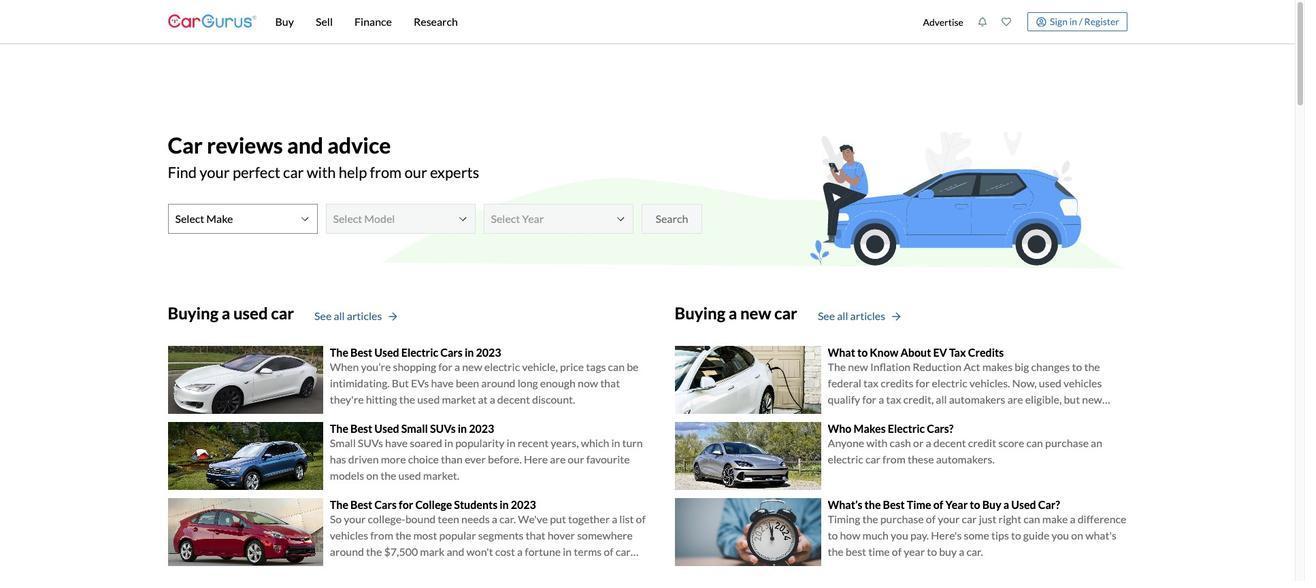 Task type: vqa. For each thing, say whether or not it's contained in the screenshot.
rightmost decent
yes



Task type: describe. For each thing, give the bounding box(es) containing it.
vehicle,
[[522, 361, 558, 374]]

perfect
[[233, 164, 280, 182]]

all for buying a used car
[[334, 310, 345, 323]]

are inside the best used small suvs in 2023 small suvs have soared in popularity in recent years, which in turn has driven more choice than ever before. here are our favourite models on the used market.
[[550, 453, 566, 466]]

at
[[478, 393, 488, 406]]

can inside the best used electric cars in 2023 when you're shopping for a new electric vehicle, price tags can be intimidating. but evs have been around long enough now that they're hitting the used market at a decent discount.
[[608, 361, 625, 374]]

see all articles link for buying a new car
[[818, 309, 901, 325]]

to right year
[[970, 499, 980, 512]]

a inside 'who makes electric cars? anyone with cash or a decent credit score can purchase an electric car from these automakers.'
[[926, 437, 931, 450]]

new inside the best used electric cars in 2023 when you're shopping for a new electric vehicle, price tags can be intimidating. but evs have been around long enough now that they're hitting the used market at a decent discount.
[[462, 361, 482, 374]]

the best cars for college students in 2023 so your college-bound teen needs a car. we've put together a list of vehicles from the most popular segments that hover somewhere around the $7,500 mark and won't cost a fortune in terms of car insurance.
[[330, 499, 646, 575]]

1 vertical spatial suvs
[[358, 437, 383, 450]]

reduction
[[913, 361, 962, 374]]

you're
[[361, 361, 391, 374]]

2023 for the best used electric cars in 2023
[[476, 346, 501, 359]]

segments
[[478, 529, 524, 542]]

electric inside 'who makes electric cars? anyone with cash or a decent credit score can purchase an electric car from these automakers.'
[[888, 422, 925, 435]]

eligible,
[[1025, 393, 1062, 406]]

ev
[[933, 346, 947, 359]]

the inside the best used electric cars in 2023 when you're shopping for a new electric vehicle, price tags can be intimidating. but evs have been around long enough now that they're hitting the used market at a decent discount.
[[399, 393, 415, 406]]

$7,500
[[384, 546, 418, 559]]

to right what
[[857, 346, 868, 359]]

which inside the best used small suvs in 2023 small suvs have soared in popularity in recent years, which in turn has driven more choice than ever before. here are our favourite models on the used market.
[[581, 437, 609, 450]]

insurance.
[[330, 562, 378, 575]]

what's
[[828, 499, 863, 512]]

best for so
[[350, 499, 372, 512]]

used inside the what to know about ev tax credits the new inflation reduction act makes big changes to the federal tax credits for electric vehicles. now, used vehicles qualify for a tax credit, all automakers are eligible, but new restrictions limit which vehicles qualify.
[[1039, 377, 1062, 390]]

to right changes
[[1072, 361, 1082, 374]]

from inside 'who makes electric cars? anyone with cash or a decent credit score can purchase an electric car from these automakers.'
[[883, 453, 906, 466]]

research
[[414, 15, 458, 28]]

your inside the best cars for college students in 2023 so your college-bound teen needs a car. we've put together a list of vehicles from the most popular segments that hover somewhere around the $7,500 mark and won't cost a fortune in terms of car insurance.
[[344, 513, 366, 526]]

buy button
[[264, 0, 305, 44]]

but
[[1064, 393, 1080, 406]]

reviews
[[207, 132, 283, 159]]

used inside 'what's the best time of year to buy a used car? timing the purchase of your car just right can make a difference to how much you pay. here's some tips to guide you on what's the best time of year to buy a car.'
[[1011, 499, 1036, 512]]

some
[[964, 529, 989, 542]]

credits
[[881, 377, 914, 390]]

vehicles.
[[970, 377, 1010, 390]]

the up insurance.
[[366, 546, 382, 559]]

market.
[[423, 470, 459, 482]]

somewhere
[[577, 529, 633, 542]]

guide
[[1023, 529, 1050, 542]]

discount.
[[532, 393, 575, 406]]

time
[[868, 546, 890, 559]]

buying for buying a new car
[[675, 303, 725, 323]]

cargurus logo homepage link link
[[168, 2, 256, 41]]

here's
[[931, 529, 962, 542]]

these
[[908, 453, 934, 466]]

shopping
[[393, 361, 436, 374]]

in inside menu item
[[1069, 15, 1077, 27]]

what's the best time of year to buy a used car? link
[[828, 499, 1060, 512]]

inflation
[[870, 361, 911, 374]]

credits
[[968, 346, 1004, 359]]

the best cars for college students in 2023 link
[[330, 499, 536, 512]]

sign in / register
[[1050, 15, 1119, 27]]

in left turn
[[611, 437, 620, 450]]

the up $7,500
[[395, 529, 411, 542]]

around inside the best used electric cars in 2023 when you're shopping for a new electric vehicle, price tags can be intimidating. but evs have been around long enough now that they're hitting the used market at a decent discount.
[[481, 377, 516, 390]]

around inside the best cars for college students in 2023 so your college-bound teen needs a car. we've put together a list of vehicles from the most popular segments that hover somewhere around the $7,500 mark and won't cost a fortune in terms of car insurance.
[[330, 546, 364, 559]]

cash
[[890, 437, 911, 450]]

in up before.
[[507, 437, 516, 450]]

used for suvs
[[374, 422, 399, 435]]

buy inside 'what's the best time of year to buy a used car? timing the purchase of your car just right can make a difference to how much you pay. here's some tips to guide you on what's the best time of year to buy a car.'
[[982, 499, 1001, 512]]

or
[[913, 437, 924, 450]]

bound
[[405, 513, 436, 526]]

decent inside 'who makes electric cars? anyone with cash or a decent credit score can purchase an electric car from these automakers.'
[[933, 437, 966, 450]]

our inside the best used small suvs in 2023 small suvs have soared in popularity in recent years, which in turn has driven more choice than ever before. here are our favourite models on the used market.
[[568, 453, 584, 466]]

the left best
[[828, 546, 844, 559]]

much
[[863, 529, 889, 542]]

federal
[[828, 377, 861, 390]]

here
[[524, 453, 548, 466]]

used inside the best used small suvs in 2023 small suvs have soared in popularity in recent years, which in turn has driven more choice than ever before. here are our favourite models on the used market.
[[398, 470, 421, 482]]

menu bar containing buy
[[256, 0, 916, 44]]

which inside the what to know about ev tax credits the new inflation reduction act makes big changes to the federal tax credits for electric vehicles. now, used vehicles qualify for a tax credit, all automakers are eligible, but new restrictions limit which vehicles qualify.
[[908, 410, 937, 423]]

cargurus logo homepage link image
[[168, 2, 256, 41]]

turn
[[622, 437, 643, 450]]

what to know about ev tax credits the new inflation reduction act makes big changes to the federal tax credits for electric vehicles. now, used vehicles qualify for a tax credit, all automakers are eligible, but new restrictions limit which vehicles qualify.
[[828, 346, 1102, 423]]

for up restrictions
[[862, 393, 876, 406]]

car?
[[1038, 499, 1060, 512]]

see for buying a new car
[[818, 310, 835, 323]]

cost
[[495, 546, 515, 559]]

cars?
[[927, 422, 954, 435]]

sell button
[[305, 0, 344, 44]]

changes
[[1031, 361, 1070, 374]]

new up what to know about ev tax credits image
[[740, 303, 771, 323]]

on inside the best used small suvs in 2023 small suvs have soared in popularity in recent years, which in turn has driven more choice than ever before. here are our favourite models on the used market.
[[366, 470, 378, 482]]

0 horizontal spatial tax
[[864, 377, 879, 390]]

to left the 'buy'
[[927, 546, 937, 559]]

pay.
[[910, 529, 929, 542]]

experts
[[430, 164, 479, 182]]

just
[[979, 513, 997, 526]]

new right but
[[1082, 393, 1102, 406]]

what's
[[1085, 529, 1117, 542]]

choice
[[408, 453, 439, 466]]

in inside the best used electric cars in 2023 when you're shopping for a new electric vehicle, price tags can be intimidating. but evs have been around long enough now that they're hitting the used market at a decent discount.
[[465, 346, 474, 359]]

advertise
[[923, 16, 963, 28]]

advice
[[328, 132, 391, 159]]

car
[[168, 132, 203, 159]]

needs
[[461, 513, 490, 526]]

difference
[[1078, 513, 1127, 526]]

purchase for the
[[880, 513, 924, 526]]

tags
[[586, 361, 606, 374]]

your inside 'what's the best time of year to buy a used car? timing the purchase of your car just right can make a difference to how much you pay. here's some tips to guide you on what's the best time of year to buy a car.'
[[938, 513, 960, 526]]

big
[[1015, 361, 1029, 374]]

the best used electric cars in 2023 when you're shopping for a new electric vehicle, price tags can be intimidating. but evs have been around long enough now that they're hitting the used market at a decent discount.
[[330, 346, 639, 406]]

who
[[828, 422, 852, 435]]

in down hover
[[563, 546, 572, 559]]

register
[[1084, 15, 1119, 27]]

what to know about ev tax credits link
[[828, 346, 1004, 359]]

1 horizontal spatial vehicles
[[939, 410, 977, 423]]

have inside the best used small suvs in 2023 small suvs have soared in popularity in recent years, which in turn has driven more choice than ever before. here are our favourite models on the used market.
[[385, 437, 408, 450]]

search
[[656, 212, 688, 225]]

cars inside the best used electric cars in 2023 when you're shopping for a new electric vehicle, price tags can be intimidating. but evs have been around long enough now that they're hitting the used market at a decent discount.
[[440, 346, 463, 359]]

buy inside popup button
[[275, 15, 294, 28]]

/
[[1079, 15, 1083, 27]]

the best used small suvs in 2023 link
[[330, 422, 494, 435]]

1 horizontal spatial suvs
[[430, 422, 456, 435]]

see all articles link for buying a used car
[[314, 309, 397, 325]]

user icon image
[[1036, 17, 1046, 27]]

won't
[[466, 546, 493, 559]]

in up popularity
[[458, 422, 467, 435]]

who makes electric cars? link
[[828, 422, 954, 435]]

restrictions
[[828, 410, 883, 423]]

purchase for can
[[1045, 437, 1089, 450]]

articles for buying a new car
[[850, 310, 885, 323]]

make
[[1042, 513, 1068, 526]]

1 vertical spatial small
[[330, 437, 356, 450]]

list
[[619, 513, 634, 526]]

popularity
[[455, 437, 505, 450]]

students
[[454, 499, 498, 512]]

the best used electric cars in 2023 image
[[168, 346, 323, 414]]

and inside the best cars for college students in 2023 so your college-bound teen needs a car. we've put together a list of vehicles from the most popular segments that hover somewhere around the $7,500 mark and won't cost a fortune in terms of car insurance.
[[447, 546, 464, 559]]

to left how
[[828, 529, 838, 542]]

finance
[[355, 15, 392, 28]]

our inside the car reviews and advice find your perfect car with help from our experts
[[404, 164, 427, 182]]

2 horizontal spatial vehicles
[[1064, 377, 1102, 390]]

most
[[413, 529, 437, 542]]

the inside the what to know about ev tax credits the new inflation reduction act makes big changes to the federal tax credits for electric vehicles. now, used vehicles qualify for a tax credit, all automakers are eligible, but new restrictions limit which vehicles qualify.
[[828, 361, 846, 374]]

the inside the best used small suvs in 2023 small suvs have soared in popularity in recent years, which in turn has driven more choice than ever before. here are our favourite models on the used market.
[[381, 470, 396, 482]]

the for the best used small suvs in 2023 small suvs have soared in popularity in recent years, which in turn has driven more choice than ever before. here are our favourite models on the used market.
[[330, 422, 348, 435]]

articles for buying a used car
[[347, 310, 382, 323]]

the up much on the right bottom
[[862, 513, 878, 526]]

used inside the best used electric cars in 2023 when you're shopping for a new electric vehicle, price tags can be intimidating. but evs have been around long enough now that they're hitting the used market at a decent discount.
[[417, 393, 440, 406]]

on inside 'what's the best time of year to buy a used car? timing the purchase of your car just right can make a difference to how much you pay. here's some tips to guide you on what's the best time of year to buy a car.'
[[1071, 529, 1083, 542]]



Task type: locate. For each thing, give the bounding box(es) containing it.
1 articles from the left
[[347, 310, 382, 323]]

the up 'when'
[[330, 346, 348, 359]]

1 arrow right image from the left
[[389, 313, 397, 322]]

2 articles from the left
[[850, 310, 885, 323]]

arrow right image
[[389, 313, 397, 322], [892, 313, 901, 322]]

small up soared
[[401, 422, 428, 435]]

best up you're
[[350, 346, 372, 359]]

long
[[518, 377, 538, 390]]

best up college- at bottom left
[[350, 499, 372, 512]]

intimidating.
[[330, 377, 390, 390]]

best for you're
[[350, 346, 372, 359]]

1 horizontal spatial tax
[[886, 393, 901, 406]]

all inside the what to know about ev tax credits the new inflation reduction act makes big changes to the federal tax credits for electric vehicles. now, used vehicles qualify for a tax credit, all automakers are eligible, but new restrictions limit which vehicles qualify.
[[936, 393, 947, 406]]

1 vertical spatial on
[[1071, 529, 1083, 542]]

years,
[[551, 437, 579, 450]]

best inside the best cars for college students in 2023 so your college-bound teen needs a car. we've put together a list of vehicles from the most popular segments that hover somewhere around the $7,500 mark and won't cost a fortune in terms of car insurance.
[[350, 499, 372, 512]]

best inside the best used electric cars in 2023 when you're shopping for a new electric vehicle, price tags can be intimidating. but evs have been around long enough now that they're hitting the used market at a decent discount.
[[350, 346, 372, 359]]

used for you're
[[374, 346, 399, 359]]

price
[[560, 361, 584, 374]]

2 buying from the left
[[675, 303, 725, 323]]

2023 inside the best used small suvs in 2023 small suvs have soared in popularity in recent years, which in turn has driven more choice than ever before. here are our favourite models on the used market.
[[469, 422, 494, 435]]

purchase inside 'who makes electric cars? anyone with cash or a decent credit score can purchase an electric car from these automakers.'
[[1045, 437, 1089, 450]]

0 horizontal spatial see
[[314, 310, 332, 323]]

you down make
[[1052, 529, 1069, 542]]

1 vertical spatial buy
[[982, 499, 1001, 512]]

act
[[964, 361, 980, 374]]

are down now,
[[1008, 393, 1023, 406]]

0 vertical spatial and
[[287, 132, 323, 159]]

in right students
[[500, 499, 509, 512]]

tax
[[949, 346, 966, 359]]

see up what
[[818, 310, 835, 323]]

the right what's
[[865, 499, 881, 512]]

and left advice on the left top of page
[[287, 132, 323, 159]]

1 horizontal spatial around
[[481, 377, 516, 390]]

2023 up popularity
[[469, 422, 494, 435]]

electric up cash
[[888, 422, 925, 435]]

2 you from the left
[[1052, 529, 1069, 542]]

0 horizontal spatial arrow right image
[[389, 313, 397, 322]]

electric inside the best used electric cars in 2023 when you're shopping for a new electric vehicle, price tags can be intimidating. but evs have been around long enough now that they're hitting the used market at a decent discount.
[[401, 346, 438, 359]]

car. inside 'what's the best time of year to buy a used car? timing the purchase of your car just right can make a difference to how much you pay. here's some tips to guide you on what's the best time of year to buy a car.'
[[967, 546, 983, 559]]

1 horizontal spatial small
[[401, 422, 428, 435]]

with left help
[[307, 164, 336, 182]]

0 horizontal spatial and
[[287, 132, 323, 159]]

2 vertical spatial 2023
[[511, 499, 536, 512]]

your right find
[[200, 164, 230, 182]]

1 buying from the left
[[168, 303, 219, 323]]

the down what
[[828, 361, 846, 374]]

in up than
[[444, 437, 453, 450]]

1 vertical spatial tax
[[886, 393, 901, 406]]

1 horizontal spatial your
[[344, 513, 366, 526]]

the for the best used electric cars in 2023 when you're shopping for a new electric vehicle, price tags can be intimidating. but evs have been around long enough now that they're hitting the used market at a decent discount.
[[330, 346, 348, 359]]

1 vertical spatial decent
[[933, 437, 966, 450]]

1 vertical spatial have
[[385, 437, 408, 450]]

see all articles link up what
[[818, 309, 901, 325]]

small
[[401, 422, 428, 435], [330, 437, 356, 450]]

1 horizontal spatial see all articles link
[[818, 309, 901, 325]]

0 vertical spatial are
[[1008, 393, 1023, 406]]

the best cars for college students in 2023 image
[[168, 499, 323, 567]]

small up has
[[330, 437, 356, 450]]

0 vertical spatial suvs
[[430, 422, 456, 435]]

0 horizontal spatial have
[[385, 437, 408, 450]]

the up so
[[330, 499, 348, 512]]

menu bar
[[256, 0, 916, 44]]

menu
[[916, 3, 1127, 41]]

1 vertical spatial from
[[883, 453, 906, 466]]

electric inside the what to know about ev tax credits the new inflation reduction act makes big changes to the federal tax credits for electric vehicles. now, used vehicles qualify for a tax credit, all automakers are eligible, but new restrictions limit which vehicles qualify.
[[932, 377, 967, 390]]

1 vertical spatial around
[[330, 546, 364, 559]]

all up what
[[837, 310, 848, 323]]

the
[[330, 346, 348, 359], [828, 361, 846, 374], [330, 422, 348, 435], [330, 499, 348, 512]]

which up the 'favourite' on the left of page
[[581, 437, 609, 450]]

a inside the what to know about ev tax credits the new inflation reduction act makes big changes to the federal tax credits for electric vehicles. now, used vehicles qualify for a tax credit, all automakers are eligible, but new restrictions limit which vehicles qualify.
[[879, 393, 884, 406]]

the inside the best used small suvs in 2023 small suvs have soared in popularity in recent years, which in turn has driven more choice than ever before. here are our favourite models on the used market.
[[330, 422, 348, 435]]

0 horizontal spatial all
[[334, 310, 345, 323]]

can inside 'who makes electric cars? anyone with cash or a decent credit score can purchase an electric car from these automakers.'
[[1026, 437, 1043, 450]]

1 horizontal spatial are
[[1008, 393, 1023, 406]]

car inside the car reviews and advice find your perfect car with help from our experts
[[283, 164, 304, 182]]

1 horizontal spatial with
[[866, 437, 888, 450]]

0 horizontal spatial which
[[581, 437, 609, 450]]

0 horizontal spatial small
[[330, 437, 356, 450]]

what to know about ev tax credits image
[[675, 346, 821, 414]]

has
[[330, 453, 346, 466]]

used down evs at the left bottom
[[417, 393, 440, 406]]

all right credit,
[[936, 393, 947, 406]]

the down but
[[399, 393, 415, 406]]

car. up segments
[[499, 513, 516, 526]]

1 horizontal spatial electric
[[828, 453, 863, 466]]

electric inside 'who makes electric cars? anyone with cash or a decent credit score can purchase an electric car from these automakers.'
[[828, 453, 863, 466]]

1 see from the left
[[314, 310, 332, 323]]

1 horizontal spatial cars
[[440, 346, 463, 359]]

2023 up we've on the left of page
[[511, 499, 536, 512]]

our down years,
[[568, 453, 584, 466]]

1 horizontal spatial decent
[[933, 437, 966, 450]]

vehicles inside the best cars for college students in 2023 so your college-bound teen needs a car. we've put together a list of vehicles from the most popular segments that hover somewhere around the $7,500 mark and won't cost a fortune in terms of car insurance.
[[330, 529, 368, 542]]

vehicles down so
[[330, 529, 368, 542]]

that for tags
[[600, 377, 620, 390]]

teen
[[438, 513, 459, 526]]

electric down reduction
[[932, 377, 967, 390]]

electric inside the best used electric cars in 2023 when you're shopping for a new electric vehicle, price tags can be intimidating. but evs have been around long enough now that they're hitting the used market at a decent discount.
[[484, 361, 520, 374]]

see all articles up what
[[818, 310, 885, 323]]

when
[[330, 361, 359, 374]]

1 vertical spatial which
[[581, 437, 609, 450]]

be
[[627, 361, 639, 374]]

1 vertical spatial 2023
[[469, 422, 494, 435]]

suvs up the driven on the left of page
[[358, 437, 383, 450]]

all for buying a new car
[[837, 310, 848, 323]]

2 vertical spatial can
[[1024, 513, 1040, 526]]

0 horizontal spatial electric
[[401, 346, 438, 359]]

best inside 'what's the best time of year to buy a used car? timing the purchase of your car just right can make a difference to how much you pay. here's some tips to guide you on what's the best time of year to buy a car.'
[[883, 499, 905, 512]]

2023 inside the best cars for college students in 2023 so your college-bound teen needs a car. we've put together a list of vehicles from the most popular segments that hover somewhere around the $7,500 mark and won't cost a fortune in terms of car insurance.
[[511, 499, 536, 512]]

0 vertical spatial our
[[404, 164, 427, 182]]

terms
[[574, 546, 602, 559]]

arrow right image for buying a used car
[[389, 313, 397, 322]]

purchase left an
[[1045, 437, 1089, 450]]

1 horizontal spatial which
[[908, 410, 937, 423]]

car. down some
[[967, 546, 983, 559]]

around up at
[[481, 377, 516, 390]]

more
[[381, 453, 406, 466]]

from inside the best cars for college students in 2023 so your college-bound teen needs a car. we've put together a list of vehicles from the most popular segments that hover somewhere around the $7,500 mark and won't cost a fortune in terms of car insurance.
[[370, 529, 393, 542]]

articles up you're
[[347, 310, 382, 323]]

0 vertical spatial that
[[600, 377, 620, 390]]

0 vertical spatial which
[[908, 410, 937, 423]]

decent down 'long'
[[497, 393, 530, 406]]

open notifications image
[[978, 17, 987, 27]]

1 vertical spatial with
[[866, 437, 888, 450]]

articles up know
[[850, 310, 885, 323]]

used inside the best used small suvs in 2023 small suvs have soared in popularity in recent years, which in turn has driven more choice than ever before. here are our favourite models on the used market.
[[374, 422, 399, 435]]

1 horizontal spatial car.
[[967, 546, 983, 559]]

from right help
[[370, 164, 402, 182]]

and inside the car reviews and advice find your perfect car with help from our experts
[[287, 132, 323, 159]]

used
[[233, 303, 268, 323], [1039, 377, 1062, 390], [417, 393, 440, 406], [398, 470, 421, 482]]

0 horizontal spatial your
[[200, 164, 230, 182]]

we've
[[518, 513, 548, 526]]

a
[[222, 303, 230, 323], [729, 303, 737, 323], [455, 361, 460, 374], [490, 393, 495, 406], [879, 393, 884, 406], [926, 437, 931, 450], [1004, 499, 1009, 512], [492, 513, 497, 526], [612, 513, 617, 526], [1070, 513, 1076, 526], [517, 546, 523, 559], [959, 546, 965, 559]]

enough
[[540, 377, 576, 390]]

1 see all articles link from the left
[[314, 309, 397, 325]]

what's the best time of year to buy a used car? timing the purchase of your car just right can make a difference to how much you pay. here's some tips to guide you on what's the best time of year to buy a car.
[[828, 499, 1127, 559]]

2023 for the best used small suvs in 2023
[[469, 422, 494, 435]]

can left "be"
[[608, 361, 625, 374]]

who makes electric cars? anyone with cash or a decent credit score can purchase an electric car from these automakers.
[[828, 422, 1102, 466]]

makes
[[982, 361, 1013, 374]]

0 vertical spatial around
[[481, 377, 516, 390]]

that inside the best cars for college students in 2023 so your college-bound teen needs a car. we've put together a list of vehicles from the most popular segments that hover somewhere around the $7,500 mark and won't cost a fortune in terms of car insurance.
[[526, 529, 545, 542]]

the best used small suvs in 2023 image
[[168, 422, 323, 490]]

the inside the best used electric cars in 2023 when you're shopping for a new electric vehicle, price tags can be intimidating. but evs have been around long enough now that they're hitting the used market at a decent discount.
[[330, 346, 348, 359]]

2023
[[476, 346, 501, 359], [469, 422, 494, 435], [511, 499, 536, 512]]

all up 'when'
[[334, 310, 345, 323]]

1 horizontal spatial on
[[1071, 529, 1083, 542]]

best inside the best used small suvs in 2023 small suvs have soared in popularity in recent years, which in turn has driven more choice than ever before. here are our favourite models on the used market.
[[350, 422, 372, 435]]

1 horizontal spatial and
[[447, 546, 464, 559]]

are
[[1008, 393, 1023, 406], [550, 453, 566, 466]]

best for suvs
[[350, 422, 372, 435]]

have inside the best used electric cars in 2023 when you're shopping for a new electric vehicle, price tags can be intimidating. but evs have been around long enough now that they're hitting the used market at a decent discount.
[[431, 377, 454, 390]]

for inside the best used electric cars in 2023 when you're shopping for a new electric vehicle, price tags can be intimidating. but evs have been around long enough now that they're hitting the used market at a decent discount.
[[438, 361, 452, 374]]

for inside the best cars for college students in 2023 so your college-bound teen needs a car. we've put together a list of vehicles from the most popular segments that hover somewhere around the $7,500 mark and won't cost a fortune in terms of car insurance.
[[399, 499, 413, 512]]

buy
[[939, 546, 957, 559]]

car inside 'who makes electric cars? anyone with cash or a decent credit score can purchase an electric car from these automakers.'
[[866, 453, 881, 466]]

see for buying a used car
[[314, 310, 332, 323]]

1 vertical spatial cars
[[374, 499, 397, 512]]

1 vertical spatial purchase
[[880, 513, 924, 526]]

0 vertical spatial on
[[366, 470, 378, 482]]

electric up shopping
[[401, 346, 438, 359]]

than
[[441, 453, 463, 466]]

0 vertical spatial small
[[401, 422, 428, 435]]

can inside 'what's the best time of year to buy a used car? timing the purchase of your car just right can make a difference to how much you pay. here's some tips to guide you on what's the best time of year to buy a car.'
[[1024, 513, 1040, 526]]

1 horizontal spatial articles
[[850, 310, 885, 323]]

from down cash
[[883, 453, 906, 466]]

search button
[[641, 204, 702, 234]]

1 vertical spatial vehicles
[[939, 410, 977, 423]]

0 vertical spatial can
[[608, 361, 625, 374]]

vehicles down automakers
[[939, 410, 977, 423]]

0 vertical spatial cars
[[440, 346, 463, 359]]

0 horizontal spatial electric
[[484, 361, 520, 374]]

best up the driven on the left of page
[[350, 422, 372, 435]]

1 vertical spatial can
[[1026, 437, 1043, 450]]

articles
[[347, 310, 382, 323], [850, 310, 885, 323]]

what's the best time of year to buy a used car? image
[[675, 499, 821, 567]]

2 see all articles link from the left
[[818, 309, 901, 325]]

with
[[307, 164, 336, 182], [866, 437, 888, 450]]

together
[[568, 513, 610, 526]]

decent inside the best used electric cars in 2023 when you're shopping for a new electric vehicle, price tags can be intimidating. but evs have been around long enough now that they're hitting the used market at a decent discount.
[[497, 393, 530, 406]]

which
[[908, 410, 937, 423], [581, 437, 609, 450]]

2023 up 'been'
[[476, 346, 501, 359]]

1 vertical spatial car.
[[967, 546, 983, 559]]

for up bound
[[399, 499, 413, 512]]

qualify
[[828, 393, 860, 406]]

your inside the car reviews and advice find your perfect car with help from our experts
[[200, 164, 230, 182]]

popular
[[439, 529, 476, 542]]

can up guide
[[1024, 513, 1040, 526]]

with down makes
[[866, 437, 888, 450]]

around up insurance.
[[330, 546, 364, 559]]

ever
[[465, 453, 486, 466]]

best
[[846, 546, 866, 559]]

year
[[904, 546, 925, 559]]

arrow right image for buying a new car
[[892, 313, 901, 322]]

have
[[431, 377, 454, 390], [385, 437, 408, 450]]

1 vertical spatial are
[[550, 453, 566, 466]]

0 vertical spatial purchase
[[1045, 437, 1089, 450]]

2 see from the left
[[818, 310, 835, 323]]

that for we've
[[526, 529, 545, 542]]

which down credit,
[[908, 410, 937, 423]]

0 horizontal spatial around
[[330, 546, 364, 559]]

arrow right image up the best used electric cars in 2023 link
[[389, 313, 397, 322]]

vehicles
[[1064, 377, 1102, 390], [939, 410, 977, 423], [330, 529, 368, 542]]

car inside 'what's the best time of year to buy a used car? timing the purchase of your car just right can make a difference to how much you pay. here's some tips to guide you on what's the best time of year to buy a car.'
[[962, 513, 977, 526]]

0 horizontal spatial you
[[891, 529, 908, 542]]

credit
[[968, 437, 996, 450]]

they're
[[330, 393, 364, 406]]

can right score
[[1026, 437, 1043, 450]]

used down the choice
[[398, 470, 421, 482]]

the inside the what to know about ev tax credits the new inflation reduction act makes big changes to the federal tax credits for electric vehicles. now, used vehicles qualify for a tax credit, all automakers are eligible, but new restrictions limit which vehicles qualify.
[[1084, 361, 1100, 374]]

1 horizontal spatial see all articles
[[818, 310, 885, 323]]

soared
[[410, 437, 442, 450]]

new up federal
[[848, 361, 868, 374]]

the best used small suvs in 2023 small suvs have soared in popularity in recent years, which in turn has driven more choice than ever before. here are our favourite models on the used market.
[[330, 422, 643, 482]]

2 vertical spatial used
[[1011, 499, 1036, 512]]

you left pay.
[[891, 529, 908, 542]]

used inside the best used electric cars in 2023 when you're shopping for a new electric vehicle, price tags can be intimidating. but evs have been around long enough now that they're hitting the used market at a decent discount.
[[374, 346, 399, 359]]

1 horizontal spatial purchase
[[1045, 437, 1089, 450]]

for right shopping
[[438, 361, 452, 374]]

2 see all articles from the left
[[818, 310, 885, 323]]

decent down cars?
[[933, 437, 966, 450]]

that inside the best used electric cars in 2023 when you're shopping for a new electric vehicle, price tags can be intimidating. but evs have been around long enough now that they're hitting the used market at a decent discount.
[[600, 377, 620, 390]]

1 see all articles from the left
[[314, 310, 382, 323]]

1 horizontal spatial buy
[[982, 499, 1001, 512]]

best left time
[[883, 499, 905, 512]]

find
[[168, 164, 197, 182]]

mark
[[420, 546, 445, 559]]

0 horizontal spatial buy
[[275, 15, 294, 28]]

timing
[[828, 513, 860, 526]]

0 vertical spatial vehicles
[[1064, 377, 1102, 390]]

1 vertical spatial electric
[[888, 422, 925, 435]]

0 horizontal spatial see all articles
[[314, 310, 382, 323]]

0 vertical spatial car.
[[499, 513, 516, 526]]

before.
[[488, 453, 522, 466]]

new up 'been'
[[462, 361, 482, 374]]

see all articles link up 'when'
[[314, 309, 397, 325]]

menu containing sign in / register
[[916, 3, 1127, 41]]

0 horizontal spatial see all articles link
[[314, 309, 397, 325]]

but
[[392, 377, 409, 390]]

see all articles link
[[314, 309, 397, 325], [818, 309, 901, 325]]

college-
[[368, 513, 405, 526]]

driven
[[348, 453, 379, 466]]

with inside the car reviews and advice find your perfect car with help from our experts
[[307, 164, 336, 182]]

0 vertical spatial electric
[[401, 346, 438, 359]]

makes
[[854, 422, 886, 435]]

see up 'when'
[[314, 310, 332, 323]]

on left what's
[[1071, 529, 1083, 542]]

0 vertical spatial used
[[374, 346, 399, 359]]

cars up college- at bottom left
[[374, 499, 397, 512]]

models
[[330, 470, 364, 482]]

cars inside the best cars for college students in 2023 so your college-bound teen needs a car. we've put together a list of vehicles from the most popular segments that hover somewhere around the $7,500 mark and won't cost a fortune in terms of car insurance.
[[374, 499, 397, 512]]

limit
[[885, 410, 906, 423]]

saved cars image
[[1002, 17, 1011, 27]]

0 horizontal spatial on
[[366, 470, 378, 482]]

in left /
[[1069, 15, 1077, 27]]

from down college- at bottom left
[[370, 529, 393, 542]]

1 horizontal spatial arrow right image
[[892, 313, 901, 322]]

car inside the best cars for college students in 2023 so your college-bound teen needs a car. we've put together a list of vehicles from the most popular segments that hover somewhere around the $7,500 mark and won't cost a fortune in terms of car insurance.
[[616, 546, 631, 559]]

know
[[870, 346, 898, 359]]

1 vertical spatial our
[[568, 453, 584, 466]]

1 you from the left
[[891, 529, 908, 542]]

buy left sell
[[275, 15, 294, 28]]

and down popular
[[447, 546, 464, 559]]

tips
[[991, 529, 1009, 542]]

hover
[[548, 529, 575, 542]]

0 vertical spatial with
[[307, 164, 336, 182]]

arrow right image up know
[[892, 313, 901, 322]]

see all articles for buying a used car
[[314, 310, 382, 323]]

car. inside the best cars for college students in 2023 so your college-bound teen needs a car. we've put together a list of vehicles from the most popular segments that hover somewhere around the $7,500 mark and won't cost a fortune in terms of car insurance.
[[499, 513, 516, 526]]

purchase down time
[[880, 513, 924, 526]]

that
[[600, 377, 620, 390], [526, 529, 545, 542]]

have up the more
[[385, 437, 408, 450]]

electric down anyone
[[828, 453, 863, 466]]

in up 'been'
[[465, 346, 474, 359]]

have right evs at the left bottom
[[431, 377, 454, 390]]

see all articles for buying a new car
[[818, 310, 885, 323]]

electric up 'long'
[[484, 361, 520, 374]]

used up the right
[[1011, 499, 1036, 512]]

2 vertical spatial from
[[370, 529, 393, 542]]

2 vertical spatial vehicles
[[330, 529, 368, 542]]

score
[[998, 437, 1024, 450]]

who makes electric cars? image
[[675, 422, 821, 490]]

the inside the best cars for college students in 2023 so your college-bound teen needs a car. we've put together a list of vehicles from the most popular segments that hover somewhere around the $7,500 mark and won't cost a fortune in terms of car insurance.
[[330, 499, 348, 512]]

sign in / register menu item
[[1018, 12, 1127, 31]]

new
[[740, 303, 771, 323], [462, 361, 482, 374], [848, 361, 868, 374], [1082, 393, 1102, 406]]

favourite
[[586, 453, 630, 466]]

0 horizontal spatial vehicles
[[330, 529, 368, 542]]

tax down inflation
[[864, 377, 879, 390]]

anyone
[[828, 437, 864, 450]]

0 horizontal spatial purchase
[[880, 513, 924, 526]]

1 vertical spatial and
[[447, 546, 464, 559]]

suvs up soared
[[430, 422, 456, 435]]

0 horizontal spatial that
[[526, 529, 545, 542]]

1 horizontal spatial our
[[568, 453, 584, 466]]

0 horizontal spatial with
[[307, 164, 336, 182]]

2023 inside the best used electric cars in 2023 when you're shopping for a new electric vehicle, price tags can be intimidating. but evs have been around long enough now that they're hitting the used market at a decent discount.
[[476, 346, 501, 359]]

1 horizontal spatial all
[[837, 310, 848, 323]]

for up credit,
[[916, 377, 930, 390]]

2 arrow right image from the left
[[892, 313, 901, 322]]

1 horizontal spatial you
[[1052, 529, 1069, 542]]

0 vertical spatial 2023
[[476, 346, 501, 359]]

the
[[1084, 361, 1100, 374], [399, 393, 415, 406], [381, 470, 396, 482], [865, 499, 881, 512], [862, 513, 878, 526], [395, 529, 411, 542], [366, 546, 382, 559], [828, 546, 844, 559]]

the down the more
[[381, 470, 396, 482]]

0 horizontal spatial cars
[[374, 499, 397, 512]]

time
[[907, 499, 931, 512]]

cars up 'been'
[[440, 346, 463, 359]]

0 vertical spatial decent
[[497, 393, 530, 406]]

0 vertical spatial tax
[[864, 377, 879, 390]]

on down the driven on the left of page
[[366, 470, 378, 482]]

see all articles up 'when'
[[314, 310, 382, 323]]

0 vertical spatial electric
[[484, 361, 520, 374]]

to
[[857, 346, 868, 359], [1072, 361, 1082, 374], [970, 499, 980, 512], [828, 529, 838, 542], [1011, 529, 1021, 542], [927, 546, 937, 559]]

1 vertical spatial that
[[526, 529, 545, 542]]

sign in / register link
[[1028, 12, 1127, 31]]

are down years,
[[550, 453, 566, 466]]

the right changes
[[1084, 361, 1100, 374]]

the for the best cars for college students in 2023 so your college-bound teen needs a car. we've put together a list of vehicles from the most popular segments that hover somewhere around the $7,500 mark and won't cost a fortune in terms of car insurance.
[[330, 499, 348, 512]]

2 horizontal spatial your
[[938, 513, 960, 526]]

purchase inside 'what's the best time of year to buy a used car? timing the purchase of your car just right can make a difference to how much you pay. here's some tips to guide you on what's the best time of year to buy a car.'
[[880, 513, 924, 526]]

that down we've on the left of page
[[526, 529, 545, 542]]

are inside the what to know about ev tax credits the new inflation reduction act makes big changes to the federal tax credits for electric vehicles. now, used vehicles qualify for a tax credit, all automakers are eligible, but new restrictions limit which vehicles qualify.
[[1008, 393, 1023, 406]]

2 vertical spatial electric
[[828, 453, 863, 466]]

to right tips
[[1011, 529, 1021, 542]]

used down hitting
[[374, 422, 399, 435]]

buying for buying a used car
[[168, 303, 219, 323]]

help
[[339, 164, 367, 182]]

1 horizontal spatial electric
[[888, 422, 925, 435]]

used up the best used electric cars in 2023 image
[[233, 303, 268, 323]]

0 vertical spatial buy
[[275, 15, 294, 28]]

1 horizontal spatial have
[[431, 377, 454, 390]]

tax up limit
[[886, 393, 901, 406]]

from inside the car reviews and advice find your perfect car with help from our experts
[[370, 164, 402, 182]]

of
[[933, 499, 943, 512], [636, 513, 646, 526], [926, 513, 936, 526], [604, 546, 614, 559], [892, 546, 902, 559]]

used up you're
[[374, 346, 399, 359]]

1 vertical spatial electric
[[932, 377, 967, 390]]

the best used electric cars in 2023 link
[[330, 346, 501, 359]]

with inside 'who makes electric cars? anyone with cash or a decent credit score can purchase an electric car from these automakers.'
[[866, 437, 888, 450]]

2 horizontal spatial electric
[[932, 377, 967, 390]]

0 horizontal spatial our
[[404, 164, 427, 182]]



